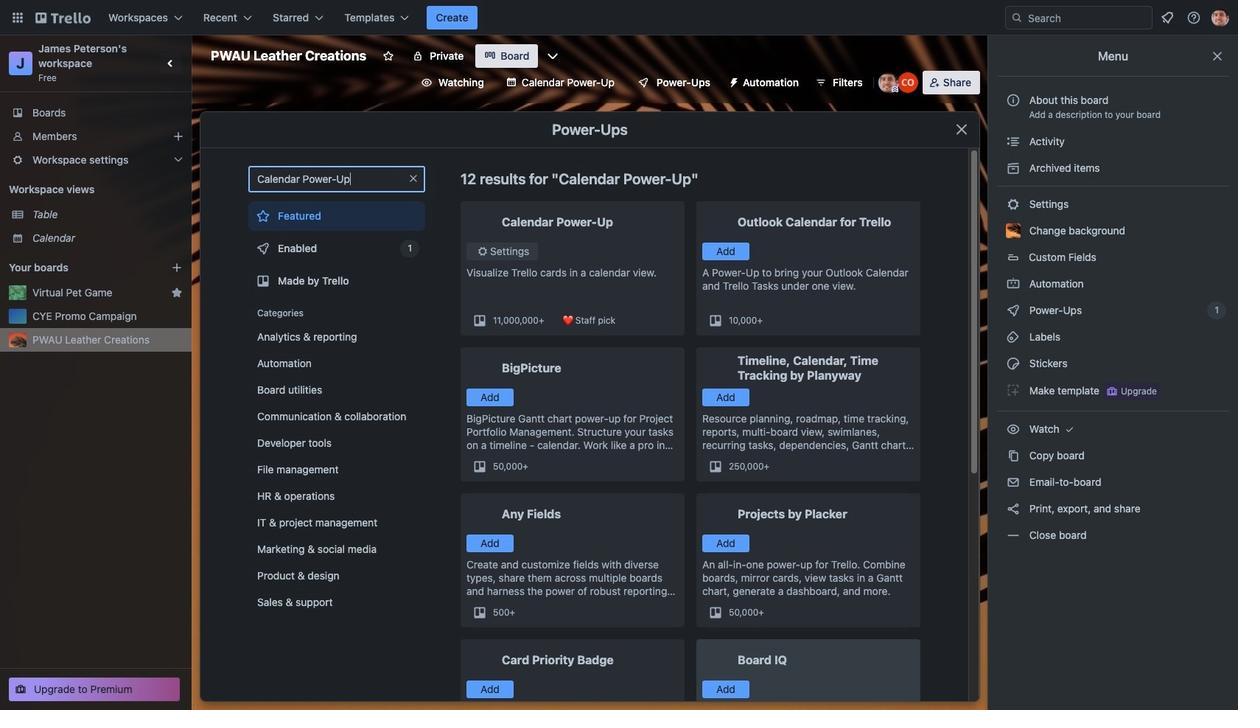 Task type: locate. For each thing, give the bounding box(es) containing it.
0 horizontal spatial james peterson (jamespeterson93) image
[[879, 72, 899, 93]]

sm image
[[723, 71, 743, 91], [1007, 161, 1021, 175], [476, 244, 490, 259], [1007, 277, 1021, 291], [1007, 356, 1021, 371], [1007, 422, 1021, 437], [1007, 475, 1021, 490], [1007, 501, 1021, 516]]

1 horizontal spatial james peterson (jamespeterson93) image
[[1212, 9, 1230, 27]]

add board image
[[171, 262, 183, 274]]

james peterson (jamespeterson93) image
[[1212, 9, 1230, 27], [879, 72, 899, 93]]

primary element
[[0, 0, 1239, 35]]

1 vertical spatial james peterson (jamespeterson93) image
[[879, 72, 899, 93]]

this member is an admin of this board. image
[[892, 86, 899, 93]]

search image
[[1012, 12, 1023, 24]]

Board name text field
[[204, 44, 374, 68]]

sm image
[[1007, 134, 1021, 149], [1007, 197, 1021, 212], [1007, 303, 1021, 318], [1007, 330, 1021, 344], [1007, 383, 1021, 397], [1063, 422, 1078, 437], [1007, 448, 1021, 463], [1007, 528, 1021, 543]]

0 vertical spatial james peterson (jamespeterson93) image
[[1212, 9, 1230, 27]]

open information menu image
[[1187, 10, 1202, 25]]

0 notifications image
[[1159, 9, 1177, 27]]



Task type: describe. For each thing, give the bounding box(es) containing it.
Search field
[[1006, 6, 1153, 29]]

starred icon image
[[171, 287, 183, 299]]

your boards with 3 items element
[[9, 259, 149, 277]]

workspace navigation collapse icon image
[[161, 53, 181, 74]]

christina overa (christinaovera) image
[[898, 72, 919, 93]]

customize views image
[[546, 49, 561, 63]]

back to home image
[[35, 6, 91, 29]]

star or unstar board image
[[383, 50, 395, 62]]

Search text field
[[248, 166, 425, 192]]



Task type: vqa. For each thing, say whether or not it's contained in the screenshot.
Search 'icon'
yes



